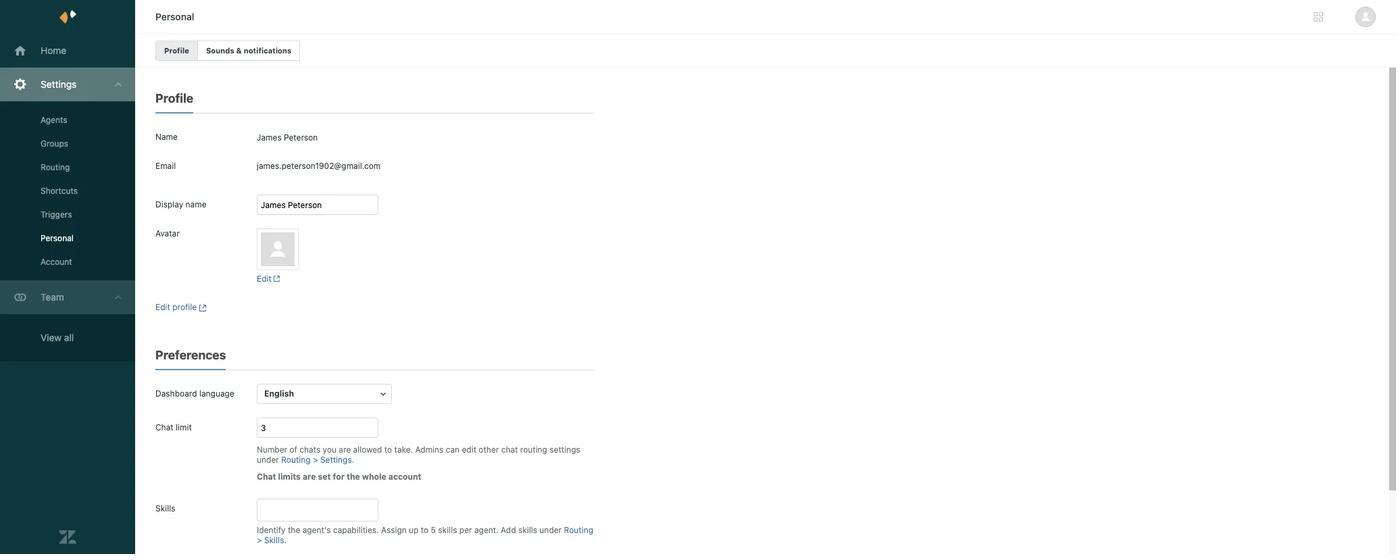 Task type: describe. For each thing, give the bounding box(es) containing it.
chat for chat limits are set for the whole account
[[257, 472, 276, 482]]

limit
[[176, 423, 192, 433]]

other
[[479, 445, 499, 455]]

james.peterson1902@gmail.com
[[257, 161, 381, 171]]

0 vertical spatial skills
[[155, 504, 175, 514]]

team
[[41, 291, 64, 303]]

per
[[460, 525, 472, 535]]

email
[[155, 161, 176, 171]]

notifications
[[244, 46, 292, 55]]

all
[[64, 332, 74, 343]]

up
[[409, 525, 419, 535]]

> for settings
[[313, 455, 318, 465]]

dashboard
[[155, 389, 197, 399]]

account
[[41, 257, 72, 267]]

edit for edit link
[[257, 274, 272, 284]]

chat for chat limit
[[155, 423, 173, 433]]

avatar
[[155, 228, 180, 239]]

routing for routing > skills
[[564, 525, 594, 535]]

add
[[501, 525, 516, 535]]

dashboard language
[[155, 389, 234, 399]]

assign
[[381, 525, 407, 535]]

1 vertical spatial .
[[284, 535, 287, 546]]

to for take.
[[385, 445, 392, 455]]

zendesk products image
[[1314, 12, 1324, 22]]

can
[[446, 445, 460, 455]]

routing for routing
[[41, 162, 70, 172]]

1 horizontal spatial the
[[347, 472, 360, 482]]

1 vertical spatial the
[[288, 525, 300, 535]]

0 horizontal spatial are
[[303, 472, 316, 482]]

identify the agent's capabilities. assign up to 5 skills per agent. add skills under
[[257, 525, 564, 535]]

edit link
[[257, 274, 280, 284]]

skills inside routing > skills
[[264, 535, 284, 546]]

under inside number of chats you are allowed to take. admins can edit other chat routing settings under
[[257, 455, 279, 465]]

1 horizontal spatial under
[[540, 525, 562, 535]]

1 vertical spatial personal
[[41, 233, 74, 243]]

display
[[155, 199, 183, 210]]

edit for edit profile
[[155, 302, 170, 312]]

&
[[236, 46, 242, 55]]

limits
[[278, 472, 301, 482]]

sounds & notifications
[[206, 46, 292, 55]]

chat limit
[[155, 423, 192, 433]]

1 skills from the left
[[438, 525, 457, 535]]

name
[[155, 132, 178, 142]]

for
[[333, 472, 345, 482]]

allowed
[[353, 445, 382, 455]]

sounds & notifications button
[[197, 41, 300, 61]]

take.
[[394, 445, 413, 455]]

to for 5
[[421, 525, 429, 535]]

home
[[41, 45, 66, 56]]

1 horizontal spatial personal
[[155, 11, 194, 22]]

chat limits are set for the whole account
[[257, 472, 421, 482]]

shortcuts
[[41, 186, 78, 196]]

identify
[[257, 525, 286, 535]]

profile
[[173, 302, 197, 312]]

chats
[[300, 445, 321, 455]]

edit profile
[[155, 302, 197, 312]]

5
[[431, 525, 436, 535]]



Task type: locate. For each thing, give the bounding box(es) containing it.
number of chats you are allowed to take. admins can edit other chat routing settings under
[[257, 445, 581, 465]]

> for skills
[[257, 535, 262, 546]]

are inside number of chats you are allowed to take. admins can edit other chat routing settings under
[[339, 445, 351, 455]]

> inside routing > skills
[[257, 535, 262, 546]]

routing > settings link
[[281, 455, 352, 465]]

1 horizontal spatial are
[[339, 445, 351, 455]]

chat left the limit
[[155, 423, 173, 433]]

to left 5
[[421, 525, 429, 535]]

0 horizontal spatial personal
[[41, 233, 74, 243]]

1 vertical spatial under
[[540, 525, 562, 535]]

whole
[[362, 472, 386, 482]]

Name text field
[[257, 127, 595, 147]]

settings
[[550, 445, 581, 455]]

0 vertical spatial edit
[[257, 274, 272, 284]]

routing > skills link
[[257, 525, 594, 546]]

profile button
[[155, 41, 198, 61]]

capabilities.
[[333, 525, 379, 535]]

the left agent's
[[288, 525, 300, 535]]

Chat limit number field
[[257, 418, 379, 438]]

chat left 'limits'
[[257, 472, 276, 482]]

1 horizontal spatial skills
[[518, 525, 537, 535]]

0 vertical spatial settings
[[41, 78, 77, 90]]

sounds
[[206, 46, 234, 55]]

routing inside routing > skills
[[564, 525, 594, 535]]

1 horizontal spatial .
[[352, 455, 354, 465]]

personal up profile button
[[155, 11, 194, 22]]

agent.
[[475, 525, 499, 535]]

0 vertical spatial .
[[352, 455, 354, 465]]

account
[[389, 472, 421, 482]]

set
[[318, 472, 331, 482]]

chat
[[501, 445, 518, 455]]

0 horizontal spatial the
[[288, 525, 300, 535]]

> left you
[[313, 455, 318, 465]]

1 vertical spatial are
[[303, 472, 316, 482]]

1 vertical spatial chat
[[257, 472, 276, 482]]

settings down home
[[41, 78, 77, 90]]

profile inside button
[[164, 46, 189, 55]]

0 horizontal spatial routing
[[41, 162, 70, 172]]

chat
[[155, 423, 173, 433], [257, 472, 276, 482]]

2 skills from the left
[[518, 525, 537, 535]]

under up 'limits'
[[257, 455, 279, 465]]

1 horizontal spatial settings
[[320, 455, 352, 465]]

agents
[[41, 115, 67, 125]]

1 horizontal spatial routing
[[281, 455, 311, 465]]

1 horizontal spatial skills
[[264, 535, 284, 546]]

0 vertical spatial >
[[313, 455, 318, 465]]

view all
[[41, 332, 74, 343]]

english
[[264, 389, 294, 399]]

routing
[[520, 445, 548, 455]]

0 horizontal spatial .
[[284, 535, 287, 546]]

routing for routing > settings .
[[281, 455, 311, 465]]

edit
[[462, 445, 477, 455]]

> left agent's
[[257, 535, 262, 546]]

skills
[[155, 504, 175, 514], [264, 535, 284, 546]]

to
[[385, 445, 392, 455], [421, 525, 429, 535]]

0 horizontal spatial settings
[[41, 78, 77, 90]]

1 horizontal spatial chat
[[257, 472, 276, 482]]

routing
[[41, 162, 70, 172], [281, 455, 311, 465], [564, 525, 594, 535]]

0 horizontal spatial chat
[[155, 423, 173, 433]]

. left agent's
[[284, 535, 287, 546]]

0 vertical spatial under
[[257, 455, 279, 465]]

0 horizontal spatial to
[[385, 445, 392, 455]]

1 vertical spatial skills
[[264, 535, 284, 546]]

skills right add
[[518, 525, 537, 535]]

skills right 5
[[438, 525, 457, 535]]

to left take.
[[385, 445, 392, 455]]

0 vertical spatial personal
[[155, 11, 194, 22]]

2 vertical spatial routing
[[564, 525, 594, 535]]

profile left 'sounds'
[[164, 46, 189, 55]]

groups
[[41, 139, 68, 149]]

0 vertical spatial are
[[339, 445, 351, 455]]

1 vertical spatial edit
[[155, 302, 170, 312]]

skills
[[438, 525, 457, 535], [518, 525, 537, 535]]

.
[[352, 455, 354, 465], [284, 535, 287, 546]]

0 horizontal spatial >
[[257, 535, 262, 546]]

edit
[[257, 274, 272, 284], [155, 302, 170, 312]]

personal
[[155, 11, 194, 22], [41, 233, 74, 243]]

routing > skills
[[257, 525, 594, 546]]

0 horizontal spatial skills
[[155, 504, 175, 514]]

number
[[257, 445, 287, 455]]

. up the chat limits are set for the whole account
[[352, 455, 354, 465]]

0 horizontal spatial skills
[[438, 525, 457, 535]]

1 vertical spatial routing
[[281, 455, 311, 465]]

preferences
[[155, 348, 226, 362]]

>
[[313, 455, 318, 465], [257, 535, 262, 546]]

under right add
[[540, 525, 562, 535]]

agent's
[[303, 525, 331, 535]]

profile
[[164, 46, 189, 55], [155, 91, 193, 105]]

1 vertical spatial >
[[257, 535, 262, 546]]

the right the for
[[347, 472, 360, 482]]

1 horizontal spatial >
[[313, 455, 318, 465]]

profile up name
[[155, 91, 193, 105]]

are
[[339, 445, 351, 455], [303, 472, 316, 482]]

0 vertical spatial the
[[347, 472, 360, 482]]

2 horizontal spatial routing
[[564, 525, 594, 535]]

admins
[[415, 445, 444, 455]]

0 horizontal spatial edit
[[155, 302, 170, 312]]

the
[[347, 472, 360, 482], [288, 525, 300, 535]]

1 vertical spatial profile
[[155, 91, 193, 105]]

settings up the for
[[320, 455, 352, 465]]

1 horizontal spatial edit
[[257, 274, 272, 284]]

Display name text field
[[257, 195, 379, 215]]

personal up account
[[41, 233, 74, 243]]

1 horizontal spatial to
[[421, 525, 429, 535]]

display name
[[155, 199, 207, 210]]

edit profile link
[[155, 302, 207, 312]]

0 vertical spatial chat
[[155, 423, 173, 433]]

under
[[257, 455, 279, 465], [540, 525, 562, 535]]

0 vertical spatial to
[[385, 445, 392, 455]]

name
[[186, 199, 207, 210]]

to inside number of chats you are allowed to take. admins can edit other chat routing settings under
[[385, 445, 392, 455]]

triggers
[[41, 210, 72, 220]]

1 vertical spatial settings
[[320, 455, 352, 465]]

0 vertical spatial profile
[[164, 46, 189, 55]]

0 vertical spatial routing
[[41, 162, 70, 172]]

view
[[41, 332, 62, 343]]

settings
[[41, 78, 77, 90], [320, 455, 352, 465]]

you
[[323, 445, 337, 455]]

are right you
[[339, 445, 351, 455]]

language
[[199, 389, 234, 399]]

are left set
[[303, 472, 316, 482]]

routing > settings .
[[281, 455, 354, 465]]

0 horizontal spatial under
[[257, 455, 279, 465]]

of
[[290, 445, 297, 455]]

1 vertical spatial to
[[421, 525, 429, 535]]



Task type: vqa. For each thing, say whether or not it's contained in the screenshot.
are
yes



